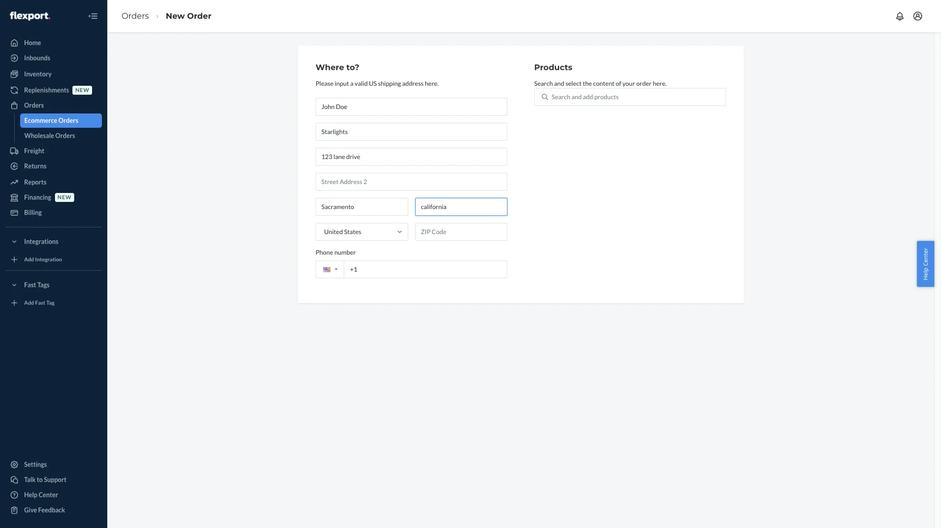 Task type: describe. For each thing, give the bounding box(es) containing it.
new for replenishments
[[75, 87, 89, 94]]

open notifications image
[[895, 11, 906, 21]]

support
[[44, 476, 66, 484]]

ZIP Code text field
[[415, 223, 508, 241]]

where
[[316, 63, 344, 72]]

search image
[[542, 94, 548, 100]]

Street Address text field
[[316, 148, 508, 166]]

address
[[402, 80, 424, 87]]

freight
[[24, 147, 44, 155]]

new for financing
[[57, 194, 72, 201]]

inventory
[[24, 70, 52, 78]]

of
[[616, 80, 621, 87]]

give feedback button
[[5, 504, 102, 518]]

financing
[[24, 194, 51, 201]]

search for search and select the content of your order here.
[[534, 80, 553, 87]]

orders link inside breadcrumbs navigation
[[122, 11, 149, 21]]

orders up wholesale orders "link"
[[58, 117, 78, 124]]

phone number
[[316, 249, 356, 256]]

home link
[[5, 36, 102, 50]]

products
[[534, 63, 573, 72]]

shipping
[[378, 80, 401, 87]]

states
[[344, 228, 361, 236]]

fast tags
[[24, 281, 50, 289]]

freight link
[[5, 144, 102, 158]]

reports
[[24, 178, 46, 186]]

new order
[[166, 11, 211, 21]]

Company name text field
[[316, 123, 508, 141]]

open account menu image
[[913, 11, 923, 21]]

where to?
[[316, 63, 360, 72]]

united
[[324, 228, 343, 236]]

give feedback
[[24, 507, 65, 514]]

ecommerce orders
[[24, 117, 78, 124]]

give
[[24, 507, 37, 514]]

breadcrumbs navigation
[[114, 3, 219, 29]]

talk
[[24, 476, 36, 484]]

billing
[[24, 209, 42, 216]]

ecommerce
[[24, 117, 57, 124]]

Street Address 2 text field
[[316, 173, 508, 191]]

add fast tag
[[24, 300, 55, 307]]

billing link
[[5, 206, 102, 220]]

talk to support button
[[5, 473, 102, 487]]

wholesale orders link
[[20, 129, 102, 143]]

wholesale
[[24, 132, 54, 140]]

1 vertical spatial orders link
[[5, 98, 102, 113]]

phone
[[316, 249, 333, 256]]

add
[[583, 93, 593, 101]]

talk to support
[[24, 476, 66, 484]]

products
[[594, 93, 619, 101]]

feedback
[[38, 507, 65, 514]]

wholesale orders
[[24, 132, 75, 140]]

2 here. from the left
[[653, 80, 667, 87]]

flexport logo image
[[10, 12, 50, 20]]

1 vertical spatial fast
[[35, 300, 45, 307]]

First & Last Name text field
[[316, 98, 508, 116]]

content
[[593, 80, 615, 87]]

1 here. from the left
[[425, 80, 439, 87]]

replenishments
[[24, 86, 69, 94]]

and for add
[[572, 93, 582, 101]]

please
[[316, 80, 334, 87]]

tag
[[46, 300, 55, 307]]

and for select
[[554, 80, 564, 87]]

help center link
[[5, 488, 102, 503]]

orders inside "link"
[[55, 132, 75, 140]]



Task type: locate. For each thing, give the bounding box(es) containing it.
0 vertical spatial help
[[922, 268, 930, 281]]

add down fast tags
[[24, 300, 34, 307]]

0 vertical spatial fast
[[24, 281, 36, 289]]

add integration
[[24, 256, 62, 263]]

0 vertical spatial and
[[554, 80, 564, 87]]

united states: + 1 image
[[335, 269, 338, 271]]

help inside button
[[922, 268, 930, 281]]

0 vertical spatial add
[[24, 256, 34, 263]]

help center inside button
[[922, 248, 930, 281]]

add for add fast tag
[[24, 300, 34, 307]]

1 horizontal spatial center
[[922, 248, 930, 266]]

ecommerce orders link
[[20, 114, 102, 128]]

select
[[566, 80, 582, 87]]

center inside button
[[922, 248, 930, 266]]

add for add integration
[[24, 256, 34, 263]]

a
[[350, 80, 354, 87]]

please input a valid us shipping address here.
[[316, 80, 439, 87]]

order
[[636, 80, 652, 87]]

0 horizontal spatial and
[[554, 80, 564, 87]]

to?
[[347, 63, 360, 72]]

reports link
[[5, 175, 102, 190]]

new down inventory link
[[75, 87, 89, 94]]

new
[[75, 87, 89, 94], [57, 194, 72, 201]]

State text field
[[415, 198, 508, 216]]

1 (702) 123-4567 telephone field
[[316, 261, 508, 279]]

1 vertical spatial add
[[24, 300, 34, 307]]

tags
[[37, 281, 50, 289]]

1 horizontal spatial help
[[922, 268, 930, 281]]

0 vertical spatial search
[[534, 80, 553, 87]]

settings link
[[5, 458, 102, 472]]

0 horizontal spatial here.
[[425, 80, 439, 87]]

0 horizontal spatial help center
[[24, 491, 58, 499]]

1 vertical spatial help center
[[24, 491, 58, 499]]

the
[[583, 80, 592, 87]]

orders inside breadcrumbs navigation
[[122, 11, 149, 21]]

search and add products
[[552, 93, 619, 101]]

1 vertical spatial and
[[572, 93, 582, 101]]

inbounds link
[[5, 51, 102, 65]]

number
[[334, 249, 356, 256]]

new down "reports" "link"
[[57, 194, 72, 201]]

orders link up ecommerce orders
[[5, 98, 102, 113]]

to
[[37, 476, 43, 484]]

fast
[[24, 281, 36, 289], [35, 300, 45, 307]]

fast inside dropdown button
[[24, 281, 36, 289]]

home
[[24, 39, 41, 47]]

fast left tags
[[24, 281, 36, 289]]

here. right the address
[[425, 80, 439, 87]]

returns link
[[5, 159, 102, 174]]

1 vertical spatial center
[[39, 491, 58, 499]]

search
[[534, 80, 553, 87], [552, 93, 571, 101]]

1 horizontal spatial help center
[[922, 248, 930, 281]]

returns
[[24, 162, 46, 170]]

valid
[[355, 80, 368, 87]]

orders link
[[122, 11, 149, 21], [5, 98, 102, 113]]

1 horizontal spatial here.
[[653, 80, 667, 87]]

new
[[166, 11, 185, 21]]

search right search icon
[[552, 93, 571, 101]]

1 vertical spatial help
[[24, 491, 37, 499]]

search and select the content of your order here.
[[534, 80, 667, 87]]

1 horizontal spatial orders link
[[122, 11, 149, 21]]

and left add
[[572, 93, 582, 101]]

fast tags button
[[5, 278, 102, 292]]

orders left new
[[122, 11, 149, 21]]

orders down ecommerce orders link
[[55, 132, 75, 140]]

add integration link
[[5, 253, 102, 267]]

integration
[[35, 256, 62, 263]]

help center button
[[917, 241, 935, 287]]

and
[[554, 80, 564, 87], [572, 93, 582, 101]]

orders inside "link"
[[24, 102, 44, 109]]

2 add from the top
[[24, 300, 34, 307]]

0 horizontal spatial new
[[57, 194, 72, 201]]

0 horizontal spatial help
[[24, 491, 37, 499]]

orders up ecommerce
[[24, 102, 44, 109]]

settings
[[24, 461, 47, 469]]

your
[[623, 80, 635, 87]]

0 horizontal spatial orders link
[[5, 98, 102, 113]]

0 vertical spatial help center
[[922, 248, 930, 281]]

integrations
[[24, 238, 58, 246]]

1 vertical spatial new
[[57, 194, 72, 201]]

center
[[922, 248, 930, 266], [39, 491, 58, 499]]

1 horizontal spatial and
[[572, 93, 582, 101]]

add fast tag link
[[5, 296, 102, 310]]

here. right order
[[653, 80, 667, 87]]

united states
[[324, 228, 361, 236]]

integrations button
[[5, 235, 102, 249]]

help center
[[922, 248, 930, 281], [24, 491, 58, 499]]

0 vertical spatial new
[[75, 87, 89, 94]]

add left integration
[[24, 256, 34, 263]]

search for search and add products
[[552, 93, 571, 101]]

us
[[369, 80, 377, 87]]

input
[[335, 80, 349, 87]]

help
[[922, 268, 930, 281], [24, 491, 37, 499]]

add
[[24, 256, 34, 263], [24, 300, 34, 307]]

inbounds
[[24, 54, 50, 62]]

search up search icon
[[534, 80, 553, 87]]

1 horizontal spatial new
[[75, 87, 89, 94]]

0 horizontal spatial center
[[39, 491, 58, 499]]

1 vertical spatial search
[[552, 93, 571, 101]]

City text field
[[316, 198, 408, 216]]

close navigation image
[[88, 11, 98, 21]]

1 add from the top
[[24, 256, 34, 263]]

inventory link
[[5, 67, 102, 81]]

orders
[[122, 11, 149, 21], [24, 102, 44, 109], [58, 117, 78, 124], [55, 132, 75, 140]]

0 vertical spatial center
[[922, 248, 930, 266]]

fast left tag
[[35, 300, 45, 307]]

orders link left new
[[122, 11, 149, 21]]

0 vertical spatial orders link
[[122, 11, 149, 21]]

and left select
[[554, 80, 564, 87]]

new order link
[[166, 11, 211, 21]]

order
[[187, 11, 211, 21]]

here.
[[425, 80, 439, 87], [653, 80, 667, 87]]



Task type: vqa. For each thing, say whether or not it's contained in the screenshot.
Time
no



